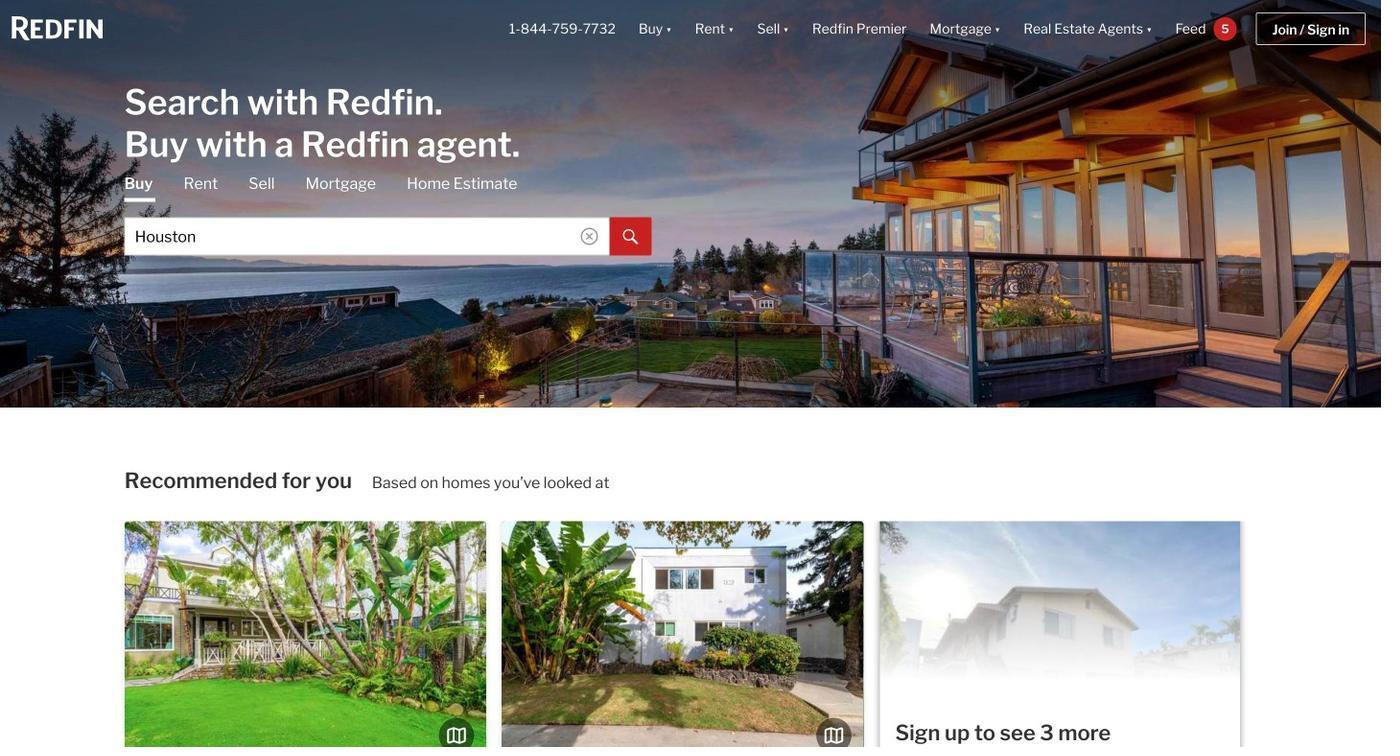 Task type: vqa. For each thing, say whether or not it's contained in the screenshot.
search input ICON
yes



Task type: locate. For each thing, give the bounding box(es) containing it.
submit search image
[[623, 230, 639, 245]]

photo of 1323 11th st, santa monica, ca 90401 image
[[502, 521, 864, 747], [864, 521, 1225, 747]]

photo of 815 3rd st, santa monica, ca 90403 image
[[125, 521, 487, 747], [486, 521, 848, 747]]

search input image
[[581, 228, 598, 245]]

tab list
[[124, 173, 652, 256]]

1 photo of 815 3rd st, santa monica, ca 90403 image from the left
[[125, 521, 487, 747]]

2 photo of 1323 11th st, santa monica, ca 90401 image from the left
[[864, 521, 1225, 747]]

1 photo of 1323 11th st, santa monica, ca 90401 image from the left
[[502, 521, 864, 747]]



Task type: describe. For each thing, give the bounding box(es) containing it.
photo of 2577 s sepulveda blvd, los angeles, ca 90064 image
[[880, 519, 1240, 747]]

City, Address, School, Agent, ZIP search field
[[124, 217, 610, 256]]

2 photo of 815 3rd st, santa monica, ca 90403 image from the left
[[486, 521, 848, 747]]



